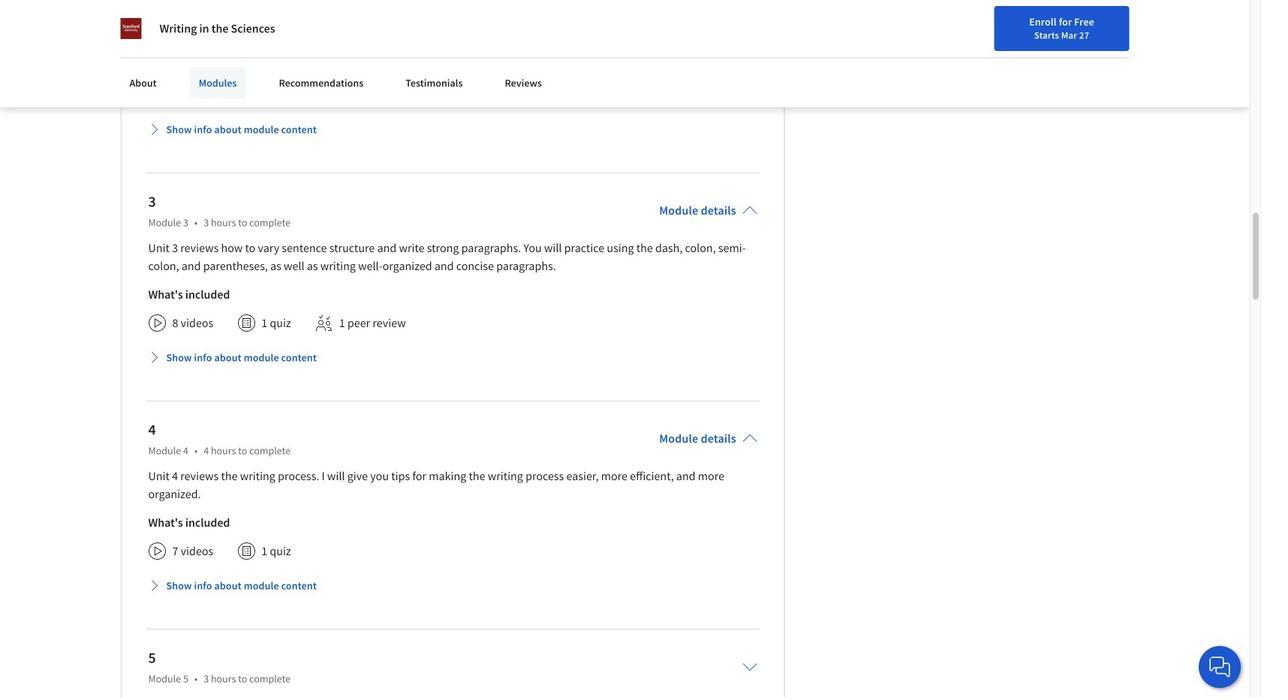 Task type: vqa. For each thing, say whether or not it's contained in the screenshot.
Coursera image
yes



Task type: describe. For each thing, give the bounding box(es) containing it.
stanford university image
[[120, 18, 142, 39]]



Task type: locate. For each thing, give the bounding box(es) containing it.
coursera image
[[120, 12, 216, 36]]



